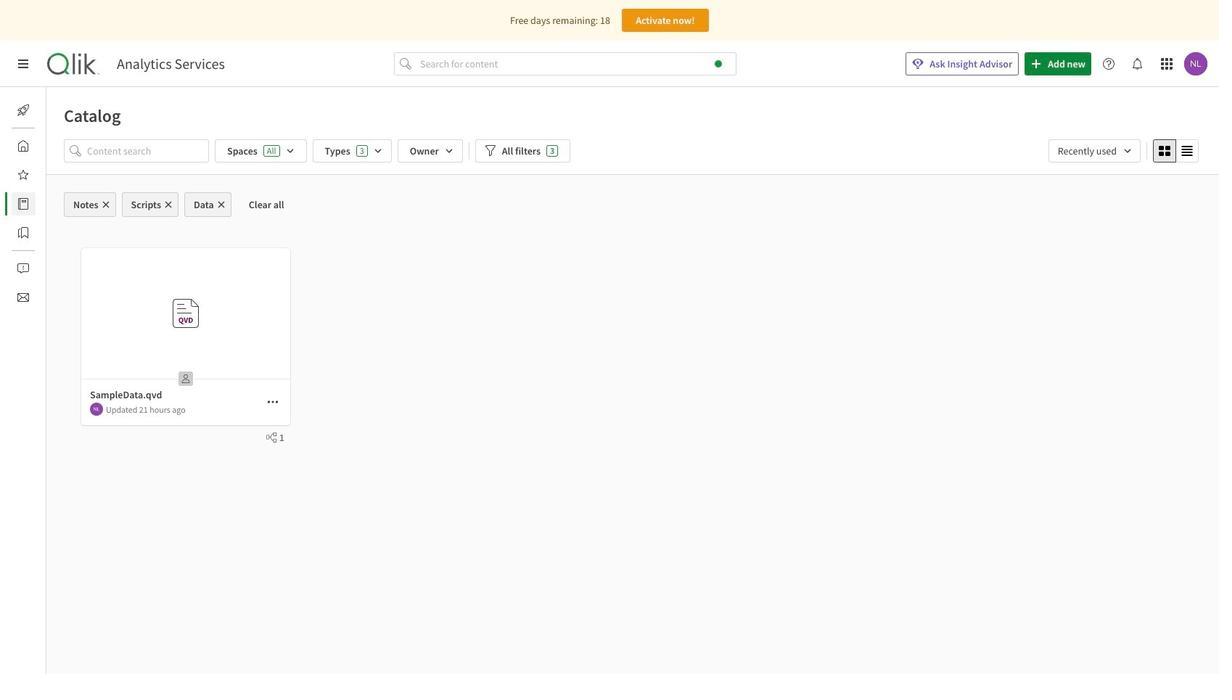 Task type: describe. For each thing, give the bounding box(es) containing it.
subscriptions image
[[17, 292, 29, 303]]

tile view image
[[1160, 145, 1171, 157]]

home image
[[17, 140, 29, 152]]

noah lott image
[[90, 403, 103, 416]]

alerts image
[[17, 263, 29, 274]]

Search for content text field
[[418, 52, 737, 76]]

noah lott element
[[90, 403, 103, 416]]

catalog image
[[17, 198, 29, 210]]

none field inside the filters region
[[1049, 139, 1141, 163]]

favorites image
[[17, 169, 29, 181]]

analytics services element
[[117, 55, 225, 73]]

collections image
[[17, 227, 29, 239]]

switch view group
[[1154, 139, 1199, 163]]

navigation pane element
[[0, 93, 46, 315]]

getting started image
[[17, 105, 29, 116]]

list view image
[[1182, 145, 1194, 157]]



Task type: vqa. For each thing, say whether or not it's contained in the screenshot.
Switch view group
yes



Task type: locate. For each thing, give the bounding box(es) containing it.
open sidebar menu image
[[17, 58, 29, 70]]

more actions image
[[267, 396, 279, 408]]

None field
[[1049, 139, 1141, 163]]

filters region
[[46, 136, 1220, 174]]

Content search text field
[[87, 139, 209, 163]]

home badge image
[[715, 60, 722, 68]]

noah lott image
[[1185, 52, 1208, 76]]



